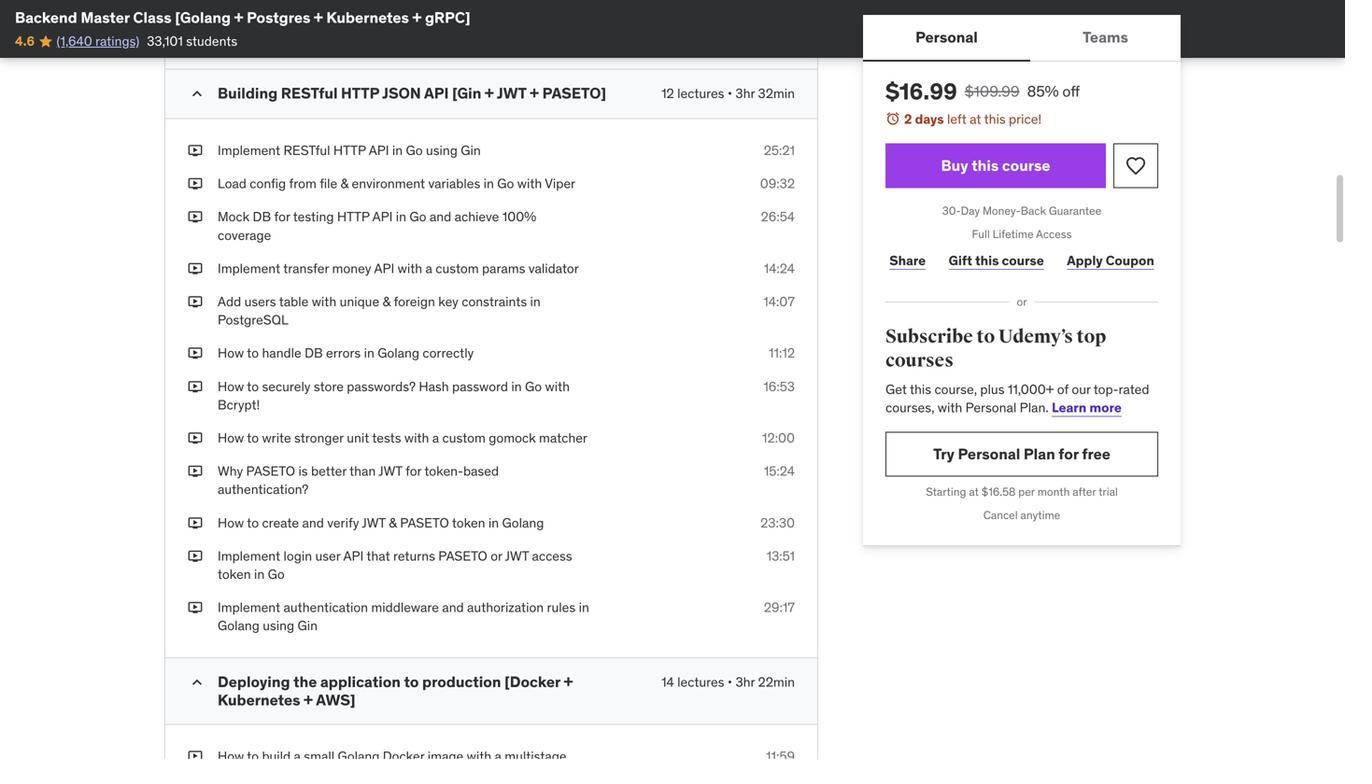 Task type: locate. For each thing, give the bounding box(es) containing it.
api left that
[[343, 548, 364, 565]]

& right file
[[341, 175, 349, 192]]

15:24
[[764, 463, 795, 480]]

courses
[[886, 350, 954, 373]]

http left json
[[341, 84, 379, 103]]

1 vertical spatial custom
[[443, 430, 486, 447]]

with right table
[[312, 294, 337, 310]]

course down lifetime
[[1002, 252, 1045, 269]]

& up that
[[389, 515, 397, 532]]

and down variables
[[430, 209, 452, 225]]

with up token-
[[405, 430, 429, 447]]

1 course from the top
[[1003, 156, 1051, 175]]

http for api
[[334, 142, 366, 159]]

1 3hr from the top
[[736, 85, 755, 102]]

2 days left at this price!
[[905, 111, 1042, 128]]

tests down setup in the top of the page
[[218, 28, 247, 45]]

0 vertical spatial paseto
[[246, 463, 295, 480]]

gin inside implement authentication middleware and authorization rules in golang using gin
[[298, 618, 318, 635]]

0 horizontal spatial postgres
[[247, 8, 311, 27]]

buy
[[942, 156, 969, 175]]

go up 100% at top left
[[497, 175, 514, 192]]

postgres
[[247, 8, 311, 27], [421, 10, 473, 27]]

in right rules
[[579, 600, 590, 616]]

to left production
[[404, 673, 419, 692]]

personal up $16.58
[[959, 445, 1021, 464]]

1 horizontal spatial gin
[[461, 142, 481, 159]]

0 horizontal spatial gin
[[298, 618, 318, 635]]

1 horizontal spatial or
[[1017, 295, 1028, 310]]

and right middleware
[[442, 600, 464, 616]]

go
[[406, 142, 423, 159], [497, 175, 514, 192], [410, 209, 427, 225], [525, 378, 542, 395], [268, 566, 285, 583]]

implement down coverage
[[218, 260, 281, 277]]

in down load config from file & environment variables in go with viper
[[396, 209, 407, 225]]

(1,640 ratings)
[[57, 33, 139, 49]]

12
[[662, 85, 675, 102]]

errors
[[326, 345, 361, 362]]

0 vertical spatial custom
[[436, 260, 479, 277]]

1 implement from the top
[[218, 142, 281, 159]]

file
[[320, 175, 338, 192]]

token down based
[[452, 515, 486, 532]]

2 implement from the top
[[218, 260, 281, 277]]

verify
[[327, 515, 359, 532]]

this inside button
[[972, 156, 999, 175]]

0 vertical spatial http
[[341, 84, 379, 103]]

a up 'foreign'
[[426, 260, 433, 277]]

1 vertical spatial personal
[[966, 399, 1017, 416]]

this
[[985, 111, 1006, 128], [972, 156, 999, 175], [976, 252, 1000, 269], [910, 381, 932, 398]]

alarm image
[[886, 111, 901, 126]]

xsmall image for how to handle db errors in golang correctly
[[188, 345, 203, 363]]

0 horizontal spatial token
[[218, 566, 251, 583]]

more
[[1090, 399, 1122, 416]]

to for how to write stronger unit tests with a custom gomock matcher
[[247, 430, 259, 447]]

http up file
[[334, 142, 366, 159]]

kubernetes left grpc]
[[327, 8, 409, 27]]

25:21
[[764, 142, 795, 159]]

this right gift
[[976, 252, 1000, 269]]

stronger
[[294, 430, 344, 447]]

better
[[311, 463, 347, 480]]

or inside implement login user api that returns paseto or jwt access token in go
[[491, 548, 503, 565]]

3 implement from the top
[[218, 548, 281, 565]]

setup
[[218, 10, 253, 27]]

how for how to securely store passwords? hash password in go with bcrypt!
[[218, 378, 244, 395]]

personal up $16.99
[[916, 27, 978, 47]]

1 vertical spatial restful
[[284, 142, 330, 159]]

top-
[[1094, 381, 1119, 398]]

to inside deploying the application to production [docker + kubernetes + aws]
[[404, 673, 419, 692]]

0 vertical spatial tests
[[218, 28, 247, 45]]

buy this course button
[[886, 144, 1107, 188]]

implement for implement login user api that returns paseto or jwt access token in go
[[218, 548, 281, 565]]

implement inside implement login user api that returns paseto or jwt access token in go
[[218, 548, 281, 565]]

0 horizontal spatial db
[[253, 209, 271, 225]]

or up udemy's
[[1017, 295, 1028, 310]]

1 horizontal spatial kubernetes
[[327, 8, 409, 27]]

course
[[1003, 156, 1051, 175], [1002, 252, 1045, 269]]

1 xsmall image from the top
[[188, 142, 203, 160]]

1 vertical spatial kubernetes
[[218, 691, 301, 710]]

go down login
[[268, 566, 285, 583]]

6 xsmall image from the top
[[188, 548, 203, 566]]

setup github actions for golang + postgres to run automated tests
[[218, 10, 577, 45]]

lectures right 12 at top
[[678, 85, 725, 102]]

0 vertical spatial at
[[970, 111, 982, 128]]

at left $16.58
[[970, 485, 979, 500]]

course,
[[935, 381, 978, 398]]

how for how to write stronger unit tests with a custom gomock matcher
[[218, 430, 244, 447]]

1 • from the top
[[728, 85, 733, 102]]

3hr left 32min
[[736, 85, 755, 102]]

1 vertical spatial using
[[263, 618, 295, 635]]

tab list
[[864, 15, 1181, 62]]

go inside how to securely store passwords? hash password in go with bcrypt!
[[525, 378, 542, 395]]

0 vertical spatial and
[[430, 209, 452, 225]]

token
[[452, 515, 486, 532], [218, 566, 251, 583]]

gin down authentication
[[298, 618, 318, 635]]

14 lectures • 3hr 22min
[[662, 675, 795, 691]]

8 xsmall image from the top
[[188, 748, 203, 760]]

paseto
[[246, 463, 295, 480], [400, 515, 449, 532], [439, 548, 488, 565]]

try
[[934, 445, 955, 464]]

how inside how to securely store passwords? hash password in go with bcrypt!
[[218, 378, 244, 395]]

to left udemy's
[[977, 326, 996, 349]]

in right "password" on the left
[[512, 378, 522, 395]]

config
[[250, 175, 286, 192]]

how up bcrypt! at left
[[218, 378, 244, 395]]

share
[[890, 252, 926, 269]]

1 vertical spatial or
[[491, 548, 503, 565]]

$16.99
[[886, 78, 958, 106]]

3 how from the top
[[218, 430, 244, 447]]

personal down plus
[[966, 399, 1017, 416]]

0 horizontal spatial or
[[491, 548, 503, 565]]

kubernetes inside deploying the application to production [docker + kubernetes + aws]
[[218, 691, 301, 710]]

0 vertical spatial kubernetes
[[327, 8, 409, 27]]

this for get
[[910, 381, 932, 398]]

1 vertical spatial course
[[1002, 252, 1045, 269]]

1 vertical spatial http
[[334, 142, 366, 159]]

course inside button
[[1003, 156, 1051, 175]]

0 horizontal spatial using
[[263, 618, 295, 635]]

lectures right 14
[[678, 675, 725, 691]]

month
[[1038, 485, 1071, 500]]

xsmall image
[[188, 10, 203, 28], [188, 208, 203, 226], [188, 260, 203, 278], [188, 378, 203, 396], [188, 463, 203, 481], [188, 514, 203, 533], [188, 599, 203, 617], [188, 748, 203, 760]]

4 xsmall image from the top
[[188, 378, 203, 396]]

12:00
[[763, 430, 795, 447]]

plan.
[[1020, 399, 1049, 416]]

&
[[341, 175, 349, 192], [383, 294, 391, 310], [389, 515, 397, 532]]

to up bcrypt! at left
[[247, 378, 259, 395]]

2 • from the top
[[728, 675, 733, 691]]

tab list containing personal
[[864, 15, 1181, 62]]

paseto right returns
[[439, 548, 488, 565]]

1 vertical spatial gin
[[298, 618, 318, 635]]

in down validator
[[530, 294, 541, 310]]

+ inside setup github actions for golang + postgres to run automated tests
[[410, 10, 418, 27]]

6 xsmall image from the top
[[188, 514, 203, 533]]

lifetime
[[993, 227, 1034, 242]]

in down based
[[489, 515, 499, 532]]

jwt inside implement login user api that returns paseto or jwt access token in go
[[505, 548, 529, 565]]

lectures for deploying the application to production [docker + kubernetes + aws]
[[678, 675, 725, 691]]

paseto inside implement login user api that returns paseto or jwt access token in go
[[439, 548, 488, 565]]

2 lectures from the top
[[678, 675, 725, 691]]

to inside how to securely store passwords? hash password in go with bcrypt!
[[247, 378, 259, 395]]

3 xsmall image from the top
[[188, 260, 203, 278]]

1 vertical spatial at
[[970, 485, 979, 500]]

• left 22min
[[728, 675, 733, 691]]

db left errors
[[305, 345, 323, 362]]

4 implement from the top
[[218, 600, 281, 616]]

xsmall image
[[188, 142, 203, 160], [188, 175, 203, 193], [188, 293, 203, 311], [188, 345, 203, 363], [188, 429, 203, 448], [188, 548, 203, 566]]

1 horizontal spatial postgres
[[421, 10, 473, 27]]

the
[[294, 673, 317, 692]]

paseto inside why paseto is better than jwt for token-based authentication?
[[246, 463, 295, 480]]

custom up key
[[436, 260, 479, 277]]

http for json
[[341, 84, 379, 103]]

with inside add users table with unique & foreign key constraints in postgresql
[[312, 294, 337, 310]]

kubernetes right small image
[[218, 691, 301, 710]]

implement for implement authentication middleware and authorization rules in golang using gin
[[218, 600, 281, 616]]

2 course from the top
[[1002, 252, 1045, 269]]

restful for implement
[[284, 142, 330, 159]]

1 horizontal spatial using
[[426, 142, 458, 159]]

2 xsmall image from the top
[[188, 208, 203, 226]]

this for gift
[[976, 252, 1000, 269]]

golang
[[365, 10, 406, 27], [378, 345, 420, 362], [502, 515, 544, 532], [218, 618, 260, 635]]

0 vertical spatial 3hr
[[736, 85, 755, 102]]

api inside mock db for testing http api in go and achieve 100% coverage
[[373, 209, 393, 225]]

coverage
[[218, 227, 271, 244]]

33,101 students
[[147, 33, 238, 49]]

paseto]
[[543, 84, 607, 103]]

3hr
[[736, 85, 755, 102], [736, 675, 755, 691]]

hash
[[419, 378, 449, 395]]

this inside get this course, plus 11,000+ of our top-rated courses, with personal plan.
[[910, 381, 932, 398]]

4 how from the top
[[218, 515, 244, 532]]

and inside implement authentication middleware and authorization rules in golang using gin
[[442, 600, 464, 616]]

& inside add users table with unique & foreign key constraints in postgresql
[[383, 294, 391, 310]]

go inside mock db for testing http api in go and achieve 100% coverage
[[410, 209, 427, 225]]

how up why
[[218, 430, 244, 447]]

$16.58
[[982, 485, 1016, 500]]

login
[[284, 548, 312, 565]]

api right money
[[374, 260, 395, 277]]

paseto up authentication?
[[246, 463, 295, 480]]

2 3hr from the top
[[736, 675, 755, 691]]

learn more
[[1052, 399, 1122, 416]]

implement down "create"
[[218, 548, 281, 565]]

with inside how to securely store passwords? hash password in go with bcrypt!
[[545, 378, 570, 395]]

wishlist image
[[1125, 155, 1148, 177]]

a up token-
[[433, 430, 439, 447]]

how down postgresql
[[218, 345, 244, 362]]

at
[[970, 111, 982, 128], [970, 485, 979, 500]]

in inside add users table with unique & foreign key constraints in postgresql
[[530, 294, 541, 310]]

0 horizontal spatial tests
[[218, 28, 247, 45]]

4 xsmall image from the top
[[188, 345, 203, 363]]

2 vertical spatial personal
[[959, 445, 1021, 464]]

user
[[315, 548, 341, 565]]

middleware
[[371, 600, 439, 616]]

implement authentication middleware and authorization rules in golang using gin
[[218, 600, 590, 635]]

per
[[1019, 485, 1035, 500]]

this up courses,
[[910, 381, 932, 398]]

restful up from
[[284, 142, 330, 159]]

2 how from the top
[[218, 378, 244, 395]]

2 vertical spatial &
[[389, 515, 397, 532]]

xsmall image for implement authentication middleware and authorization rules in golang using gin
[[188, 599, 203, 617]]

11,000+
[[1008, 381, 1055, 398]]

using up variables
[[426, 142, 458, 159]]

a
[[426, 260, 433, 277], [433, 430, 439, 447]]

0 vertical spatial personal
[[916, 27, 978, 47]]

grpc]
[[425, 8, 471, 27]]

0 vertical spatial using
[[426, 142, 458, 159]]

1 vertical spatial and
[[302, 515, 324, 532]]

for right actions
[[345, 10, 361, 27]]

with inside get this course, plus 11,000+ of our top-rated courses, with personal plan.
[[938, 399, 963, 416]]

• left 32min
[[728, 85, 733, 102]]

http right "testing"
[[337, 209, 370, 225]]

foreign
[[394, 294, 435, 310]]

db
[[253, 209, 271, 225], [305, 345, 323, 362]]

0 vertical spatial •
[[728, 85, 733, 102]]

and for token
[[302, 515, 324, 532]]

for left token-
[[406, 463, 422, 480]]

3hr left 22min
[[736, 675, 755, 691]]

how down authentication?
[[218, 515, 244, 532]]

to left handle
[[247, 345, 259, 362]]

building
[[218, 84, 278, 103]]

in down "create"
[[254, 566, 265, 583]]

golang up deploying
[[218, 618, 260, 635]]

0 vertical spatial course
[[1003, 156, 1051, 175]]

5 xsmall image from the top
[[188, 429, 203, 448]]

32min
[[759, 85, 795, 102]]

token down authentication?
[[218, 566, 251, 583]]

for left "testing"
[[274, 209, 290, 225]]

restful
[[281, 84, 338, 103], [284, 142, 330, 159]]

golang left grpc]
[[365, 10, 406, 27]]

teams button
[[1031, 15, 1181, 60]]

3hr for building restful http json api [gin + jwt + paseto]
[[736, 85, 755, 102]]

handle
[[262, 345, 302, 362]]

gin up variables
[[461, 142, 481, 159]]

personal inside button
[[916, 27, 978, 47]]

1 vertical spatial token
[[218, 566, 251, 583]]

0 vertical spatial a
[[426, 260, 433, 277]]

db up coverage
[[253, 209, 271, 225]]

with down course,
[[938, 399, 963, 416]]

buy this course
[[942, 156, 1051, 175]]

•
[[728, 85, 733, 102], [728, 675, 733, 691]]

this for buy
[[972, 156, 999, 175]]

to inside the subscribe to udemy's top courses
[[977, 326, 996, 349]]

2 xsmall image from the top
[[188, 175, 203, 193]]

using down authentication
[[263, 618, 295, 635]]

users
[[244, 294, 276, 310]]

golang inside setup github actions for golang + postgres to run automated tests
[[365, 10, 406, 27]]

lectures for building restful http json api [gin + jwt + paseto]
[[678, 85, 725, 102]]

1 vertical spatial paseto
[[400, 515, 449, 532]]

1 vertical spatial tests
[[372, 430, 401, 447]]

30-
[[943, 204, 961, 218]]

0 horizontal spatial kubernetes
[[218, 691, 301, 710]]

starting
[[926, 485, 967, 500]]

api inside implement login user api that returns paseto or jwt access token in go
[[343, 548, 364, 565]]

0 vertical spatial restful
[[281, 84, 338, 103]]

3 xsmall image from the top
[[188, 293, 203, 311]]

to for how to create and verify jwt & paseto token in golang
[[247, 515, 259, 532]]

0 vertical spatial db
[[253, 209, 271, 225]]

implement up load
[[218, 142, 281, 159]]

7 xsmall image from the top
[[188, 599, 203, 617]]

0 vertical spatial or
[[1017, 295, 1028, 310]]

1 vertical spatial 3hr
[[736, 675, 755, 691]]

anytime
[[1021, 508, 1061, 523]]

course for buy this course
[[1003, 156, 1051, 175]]

14
[[662, 675, 675, 691]]

or up authorization
[[491, 548, 503, 565]]

go right "password" on the left
[[525, 378, 542, 395]]

this right buy
[[972, 156, 999, 175]]

$16.99 $109.99 85% off
[[886, 78, 1081, 106]]

api left [gin
[[424, 84, 449, 103]]

for left free
[[1059, 445, 1079, 464]]

xsmall image for implement restful http api in go using gin
[[188, 142, 203, 160]]

1 vertical spatial •
[[728, 675, 733, 691]]

0 vertical spatial token
[[452, 515, 486, 532]]

restful right building
[[281, 84, 338, 103]]

jwt right "verify"
[[362, 515, 386, 532]]

with up matcher
[[545, 378, 570, 395]]

2 vertical spatial and
[[442, 600, 464, 616]]

to left "create"
[[247, 515, 259, 532]]

course up back
[[1003, 156, 1051, 175]]

to
[[476, 10, 488, 27], [977, 326, 996, 349], [247, 345, 259, 362], [247, 378, 259, 395], [247, 430, 259, 447], [247, 515, 259, 532], [404, 673, 419, 692]]

to for subscribe to udemy's top courses
[[977, 326, 996, 349]]

api up environment
[[369, 142, 389, 159]]

& right unique
[[383, 294, 391, 310]]

paseto up returns
[[400, 515, 449, 532]]

1 vertical spatial &
[[383, 294, 391, 310]]

to left write
[[247, 430, 259, 447]]

1 how from the top
[[218, 345, 244, 362]]

api down environment
[[373, 209, 393, 225]]

1 horizontal spatial db
[[305, 345, 323, 362]]

jwt right "than"
[[379, 463, 403, 480]]

token-
[[425, 463, 464, 480]]

jwt right [gin
[[497, 84, 527, 103]]

1 horizontal spatial token
[[452, 515, 486, 532]]

xsmall image for how to create and verify jwt & paseto token in golang
[[188, 514, 203, 533]]

1 vertical spatial lectures
[[678, 675, 725, 691]]

with up 'foreign'
[[398, 260, 423, 277]]

for inside mock db for testing http api in go and achieve 100% coverage
[[274, 209, 290, 225]]

2 vertical spatial http
[[337, 209, 370, 225]]

application
[[321, 673, 401, 692]]

left
[[948, 111, 967, 128]]

ratings)
[[95, 33, 139, 49]]

at right left
[[970, 111, 982, 128]]

5 xsmall image from the top
[[188, 463, 203, 481]]

2 vertical spatial paseto
[[439, 548, 488, 565]]

custom up based
[[443, 430, 486, 447]]

db inside mock db for testing http api in go and achieve 100% coverage
[[253, 209, 271, 225]]

and left "verify"
[[302, 515, 324, 532]]

tests right unit on the bottom left of page
[[372, 430, 401, 447]]

based
[[464, 463, 499, 480]]

100%
[[503, 209, 537, 225]]

0 vertical spatial lectures
[[678, 85, 725, 102]]

implement up deploying
[[218, 600, 281, 616]]

implement inside implement authentication middleware and authorization rules in golang using gin
[[218, 600, 281, 616]]

jwt left access
[[505, 548, 529, 565]]

go down load config from file & environment variables in go with viper
[[410, 209, 427, 225]]

1 lectures from the top
[[678, 85, 725, 102]]



Task type: vqa. For each thing, say whether or not it's contained in the screenshot.


Task type: describe. For each thing, give the bounding box(es) containing it.
aws]
[[316, 691, 356, 710]]

testing
[[293, 209, 334, 225]]

for inside why paseto is better than jwt for token-based authentication?
[[406, 463, 422, 480]]

in inside mock db for testing http api in go and achieve 100% coverage
[[396, 209, 407, 225]]

• for building restful http json api [gin + jwt + paseto]
[[728, 85, 733, 102]]

create
[[262, 515, 299, 532]]

how to securely store passwords? hash password in go with bcrypt!
[[218, 378, 570, 413]]

0 vertical spatial &
[[341, 175, 349, 192]]

1 vertical spatial a
[[433, 430, 439, 447]]

30-day money-back guarantee full lifetime access
[[943, 204, 1102, 242]]

1 vertical spatial db
[[305, 345, 323, 362]]

personal button
[[864, 15, 1031, 60]]

postgres inside setup github actions for golang + postgres to run automated tests
[[421, 10, 473, 27]]

in right variables
[[484, 175, 494, 192]]

restful for building
[[281, 84, 338, 103]]

bcrypt!
[[218, 397, 260, 413]]

store
[[314, 378, 344, 395]]

in up load config from file & environment variables in go with viper
[[392, 142, 403, 159]]

udemy's
[[999, 326, 1074, 349]]

plus
[[981, 381, 1005, 398]]

off
[[1063, 82, 1081, 101]]

that
[[367, 548, 390, 565]]

[golang
[[175, 8, 231, 27]]

password
[[452, 378, 508, 395]]

1 xsmall image from the top
[[188, 10, 203, 28]]

apply coupon
[[1068, 252, 1155, 269]]

kubernetes for aws]
[[218, 691, 301, 710]]

in inside implement login user api that returns paseto or jwt access token in go
[[254, 566, 265, 583]]

and for using
[[442, 600, 464, 616]]

11:12
[[769, 345, 795, 362]]

using inside implement authentication middleware and authorization rules in golang using gin
[[263, 618, 295, 635]]

3hr for deploying the application to production [docker + kubernetes + aws]
[[736, 675, 755, 691]]

for inside setup github actions for golang + postgres to run automated tests
[[345, 10, 361, 27]]

gift
[[949, 252, 973, 269]]

for inside "link"
[[1059, 445, 1079, 464]]

gift this course
[[949, 252, 1045, 269]]

0 vertical spatial gin
[[461, 142, 481, 159]]

building restful http json api [gin + jwt + paseto]
[[218, 84, 607, 103]]

in inside how to securely store passwords? hash password in go with bcrypt!
[[512, 378, 522, 395]]

top
[[1077, 326, 1107, 349]]

our
[[1072, 381, 1091, 398]]

load
[[218, 175, 247, 192]]

achieve
[[455, 209, 499, 225]]

xsmall image for why paseto is better than jwt for token-based authentication?
[[188, 463, 203, 481]]

implement for implement restful http api in go using gin
[[218, 142, 281, 159]]

implement restful http api in go using gin
[[218, 142, 481, 159]]

(1,640
[[57, 33, 92, 49]]

implement for implement transfer money api with a custom params validator
[[218, 260, 281, 277]]

go inside implement login user api that returns paseto or jwt access token in go
[[268, 566, 285, 583]]

environment
[[352, 175, 425, 192]]

key
[[439, 294, 459, 310]]

authentication
[[284, 600, 368, 616]]

full
[[973, 227, 991, 242]]

26:54
[[761, 209, 795, 225]]

small image
[[188, 674, 207, 693]]

price!
[[1009, 111, 1042, 128]]

subscribe to udemy's top courses
[[886, 326, 1107, 373]]

viper
[[545, 175, 576, 192]]

from
[[289, 175, 317, 192]]

[docker
[[505, 673, 561, 692]]

try personal plan for free link
[[886, 432, 1159, 477]]

16:53
[[764, 378, 795, 395]]

class
[[133, 8, 172, 27]]

09:32
[[761, 175, 795, 192]]

share button
[[886, 242, 930, 280]]

to for how to handle db errors in golang correctly
[[247, 345, 259, 362]]

unit
[[347, 430, 369, 447]]

with left viper
[[518, 175, 542, 192]]

xsmall image for add users table with unique & foreign key constraints in postgresql
[[188, 293, 203, 311]]

subscribe
[[886, 326, 974, 349]]

how to handle db errors in golang correctly
[[218, 345, 474, 362]]

add
[[218, 294, 241, 310]]

jwt inside why paseto is better than jwt for token-based authentication?
[[379, 463, 403, 480]]

xsmall image for how to securely store passwords? hash password in go with bcrypt!
[[188, 378, 203, 396]]

free
[[1083, 445, 1111, 464]]

passwords?
[[347, 378, 416, 395]]

write
[[262, 430, 291, 447]]

table
[[279, 294, 309, 310]]

and inside mock db for testing http api in go and achieve 100% coverage
[[430, 209, 452, 225]]

xsmall image for implement transfer money api with a custom params validator
[[188, 260, 203, 278]]

13:51
[[767, 548, 795, 565]]

why paseto is better than jwt for token-based authentication?
[[218, 463, 499, 498]]

xsmall image for how to write stronger unit tests with a custom gomock matcher
[[188, 429, 203, 448]]

automated
[[513, 10, 577, 27]]

at inside starting at $16.58 per month after trial cancel anytime
[[970, 485, 979, 500]]

backend master class [golang + postgres + kubernetes + grpc]
[[15, 8, 471, 27]]

correctly
[[423, 345, 474, 362]]

gift this course link
[[945, 242, 1049, 280]]

14:24
[[764, 260, 795, 277]]

load config from file & environment variables in go with viper
[[218, 175, 576, 192]]

api for in
[[369, 142, 389, 159]]

than
[[350, 463, 376, 480]]

4.6
[[15, 33, 35, 49]]

23:30
[[761, 515, 795, 532]]

how to write stronger unit tests with a custom gomock matcher
[[218, 430, 588, 447]]

api for that
[[343, 548, 364, 565]]

rules
[[547, 600, 576, 616]]

returns
[[393, 548, 436, 565]]

tests inside setup github actions for golang + postgres to run automated tests
[[218, 28, 247, 45]]

add users table with unique & foreign key constraints in postgresql
[[218, 294, 541, 329]]

go up load config from file & environment variables in go with viper
[[406, 142, 423, 159]]

kubernetes for grpc]
[[327, 8, 409, 27]]

xsmall image for load config from file & environment variables in go with viper
[[188, 175, 203, 193]]

authorization
[[467, 600, 544, 616]]

to inside setup github actions for golang + postgres to run automated tests
[[476, 10, 488, 27]]

29:17
[[764, 600, 795, 616]]

• for deploying the application to production [docker + kubernetes + aws]
[[728, 675, 733, 691]]

in inside implement authentication middleware and authorization rules in golang using gin
[[579, 600, 590, 616]]

params
[[482, 260, 526, 277]]

1 horizontal spatial tests
[[372, 430, 401, 447]]

to for how to securely store passwords? hash password in go with bcrypt!
[[247, 378, 259, 395]]

production
[[422, 673, 501, 692]]

in right errors
[[364, 345, 375, 362]]

http inside mock db for testing http api in go and achieve 100% coverage
[[337, 209, 370, 225]]

mock db for testing http api in go and achieve 100% coverage
[[218, 209, 537, 244]]

matcher
[[539, 430, 588, 447]]

golang inside implement authentication middleware and authorization rules in golang using gin
[[218, 618, 260, 635]]

12 lectures • 3hr 32min
[[662, 85, 795, 102]]

[gin
[[452, 84, 482, 103]]

golang up access
[[502, 515, 544, 532]]

course for gift this course
[[1002, 252, 1045, 269]]

how for how to handle db errors in golang correctly
[[218, 345, 244, 362]]

validator
[[529, 260, 579, 277]]

token inside implement login user api that returns paseto or jwt access token in go
[[218, 566, 251, 583]]

json
[[382, 84, 421, 103]]

how to create and verify jwt & paseto token in golang
[[218, 515, 544, 532]]

back
[[1021, 204, 1047, 218]]

personal inside get this course, plus 11,000+ of our top-rated courses, with personal plan.
[[966, 399, 1017, 416]]

is
[[299, 463, 308, 480]]

xsmall image for mock db for testing http api in go and achieve 100% coverage
[[188, 208, 203, 226]]

days
[[916, 111, 945, 128]]

33,101
[[147, 33, 183, 49]]

$109.99
[[965, 82, 1020, 101]]

trial
[[1099, 485, 1119, 500]]

get
[[886, 381, 907, 398]]

golang up passwords?
[[378, 345, 420, 362]]

master
[[81, 8, 130, 27]]

implement transfer money api with a custom params validator
[[218, 260, 579, 277]]

xsmall image for implement login user api that returns paseto or jwt access token in go
[[188, 548, 203, 566]]

plan
[[1024, 445, 1056, 464]]

rated
[[1119, 381, 1150, 398]]

small image
[[188, 85, 207, 103]]

constraints
[[462, 294, 527, 310]]

personal inside "link"
[[959, 445, 1021, 464]]

github
[[256, 10, 295, 27]]

this down $109.99
[[985, 111, 1006, 128]]

how for how to create and verify jwt & paseto token in golang
[[218, 515, 244, 532]]

api for with
[[374, 260, 395, 277]]

students
[[186, 33, 238, 49]]



